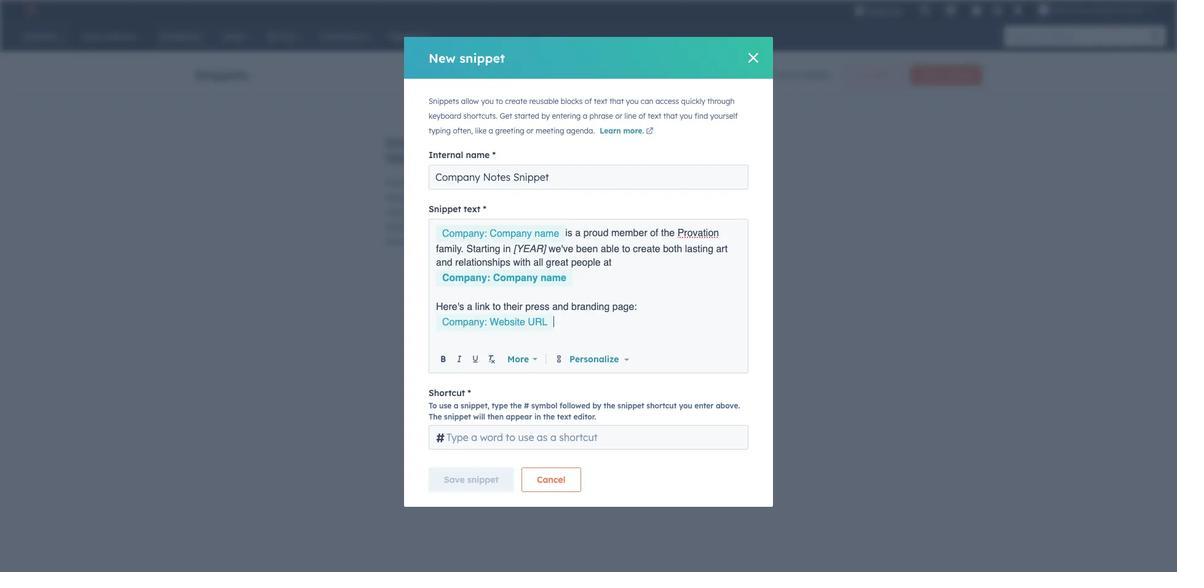 Task type: locate. For each thing, give the bounding box(es) containing it.
help button
[[967, 0, 988, 20]]

company inside we've been able to create both lasting art and relationships with all great people at company: company name
[[493, 273, 538, 284]]

and left agenda.
[[542, 135, 566, 150]]

thing
[[426, 236, 446, 247]]

create up the get
[[505, 97, 527, 106]]

that
[[610, 97, 624, 106], [664, 111, 678, 121]]

0 vertical spatial new
[[429, 50, 456, 66]]

1 vertical spatial by
[[593, 401, 602, 410]]

0 vertical spatial company:
[[442, 228, 487, 239]]

you left enter on the bottom of page
[[679, 401, 693, 410]]

emails up snippet text
[[438, 192, 465, 203]]

new left folder
[[855, 70, 870, 79]]

create up responses
[[386, 177, 413, 188]]

a inside 'is a proud member of the provation family. starting in'
[[575, 228, 581, 239]]

name down great
[[541, 273, 567, 284]]

more button
[[500, 353, 546, 365]]

1 horizontal spatial type
[[546, 221, 564, 233]]

create inside button
[[921, 70, 944, 79]]

# down the
[[436, 430, 445, 445]]

phrase
[[590, 111, 613, 121]]

or
[[616, 111, 623, 121], [527, 126, 534, 135]]

the
[[661, 228, 675, 239], [386, 236, 399, 247], [510, 401, 522, 410], [604, 401, 616, 410], [543, 412, 555, 421]]

name down like
[[466, 150, 490, 161]]

#
[[524, 401, 529, 410], [436, 430, 445, 445]]

snippet
[[460, 50, 505, 66], [946, 70, 972, 79], [618, 401, 645, 410], [444, 412, 471, 421], [468, 474, 499, 485]]

1 horizontal spatial provation
[[1052, 5, 1088, 15]]

is
[[566, 228, 573, 239]]

internal name
[[429, 150, 490, 161]]

1 vertical spatial create
[[386, 177, 413, 188]]

save for save time writing emails and taking notes
[[386, 135, 416, 150]]

a inside here's a link to their press and branding page: company: website url
[[467, 301, 473, 313]]

0 vertical spatial create
[[505, 97, 527, 106]]

sent
[[467, 192, 484, 203]]

new snippet
[[429, 50, 505, 66]]

notes inside the save time writing emails and taking notes
[[429, 150, 463, 165]]

a inside shortcut to use a snippet, type the # symbol followed by the snippet shortcut you enter above. the snippet will then appear in the text editor.
[[454, 401, 459, 410]]

# inside shortcut to use a snippet, type the # symbol followed by the snippet shortcut you enter above. the snippet will then appear in the text editor.
[[524, 401, 529, 410]]

1 horizontal spatial create
[[921, 70, 944, 79]]

calling icon image
[[920, 5, 931, 16]]

taking
[[386, 150, 426, 165]]

create
[[921, 70, 944, 79], [386, 177, 413, 188]]

create right folder
[[921, 70, 944, 79]]

company down quickly
[[490, 228, 532, 239]]

1 vertical spatial create
[[633, 244, 661, 255]]

you up shortcuts.
[[481, 97, 494, 106]]

1 horizontal spatial new
[[855, 70, 870, 79]]

create down member
[[633, 244, 661, 255]]

get
[[500, 111, 512, 121]]

1 horizontal spatial save
[[444, 474, 465, 485]]

1 vertical spatial new
[[855, 70, 870, 79]]

quickly
[[681, 97, 706, 106]]

snippets for snippets allow you to create reusable blocks of text that you can access quickly through keyboard shortcuts. get started by entering a phrase or line of text that you find yourself typing often, like a greeting or meeting agenda.
[[429, 97, 459, 106]]

2 vertical spatial notes
[[447, 221, 470, 233]]

cancel
[[537, 474, 566, 485]]

1 horizontal spatial by
[[593, 401, 602, 410]]

of right member
[[650, 228, 659, 239]]

0 vertical spatial type
[[546, 221, 564, 233]]

branding
[[572, 301, 610, 313]]

shortcut element
[[429, 425, 749, 450]]

by down reusable
[[542, 111, 550, 121]]

folder
[[873, 70, 893, 79]]

emails up same
[[386, 221, 412, 233]]

snippet for new snippet
[[460, 50, 505, 66]]

of right 'blocks'
[[585, 97, 592, 106]]

to up the get
[[496, 97, 503, 106]]

name
[[466, 150, 490, 161], [535, 228, 559, 239], [541, 273, 567, 284]]

provation up lasting
[[678, 228, 719, 239]]

1 link opens in a new window image from the top
[[646, 126, 654, 137]]

company down with on the top of page
[[493, 273, 538, 284]]

having
[[505, 221, 533, 233]]

notes down responses
[[386, 207, 408, 218]]

provation
[[1052, 5, 1088, 15], [678, 228, 719, 239]]

upgrade image
[[855, 6, 866, 17]]

the right "followed"
[[604, 401, 616, 410]]

been
[[576, 244, 598, 255]]

to
[[496, 97, 503, 106], [455, 177, 464, 188], [487, 192, 495, 203], [535, 221, 543, 233], [622, 244, 631, 255], [493, 301, 501, 313]]

company: down relationships
[[442, 273, 490, 284]]

and inside here's a link to their press and branding page: company: website url
[[552, 301, 569, 313]]

the down symbol
[[543, 412, 555, 421]]

1 vertical spatial company:
[[442, 273, 490, 284]]

2 horizontal spatial emails
[[498, 135, 538, 150]]

2 vertical spatial emails
[[386, 221, 412, 233]]

0 vertical spatial #
[[524, 401, 529, 410]]

1 vertical spatial or
[[527, 126, 534, 135]]

snippet inside banner
[[946, 70, 972, 79]]

save
[[386, 135, 416, 150], [444, 474, 465, 485]]

name up we've on the top of the page
[[535, 228, 559, 239]]

0 horizontal spatial create
[[386, 177, 413, 188]]

learn more.
[[600, 126, 644, 135]]

snippets
[[195, 67, 249, 82], [429, 97, 459, 106]]

started
[[514, 111, 540, 121]]

0 horizontal spatial provation
[[678, 228, 719, 239]]

the left same
[[386, 236, 399, 247]]

1 vertical spatial company
[[493, 273, 538, 284]]

snippet for create snippet
[[946, 70, 972, 79]]

notes
[[429, 150, 463, 165], [386, 207, 408, 218], [447, 221, 470, 233]]

to right link
[[493, 301, 501, 313]]

to right shortcuts
[[455, 177, 464, 188]]

0 vertical spatial by
[[542, 111, 550, 121]]

0 horizontal spatial #
[[436, 430, 445, 445]]

menu
[[846, 0, 1163, 20]]

search image
[[1152, 32, 1160, 41]]

of
[[781, 70, 789, 81], [585, 97, 592, 106], [639, 111, 646, 121], [650, 228, 659, 239]]

Internal name text field
[[429, 165, 749, 189]]

text down "followed"
[[557, 412, 572, 421]]

snippets inside "snippets allow you to create reusable blocks of text that you can access quickly through keyboard shortcuts. get started by entering a phrase or line of text that you find yourself typing often, like a greeting or meeting agenda."
[[429, 97, 459, 106]]

here's
[[436, 301, 464, 313]]

in down company: company name
[[503, 244, 511, 255]]

0 horizontal spatial create
[[505, 97, 527, 106]]

save inside the save time writing emails and taking notes
[[386, 135, 416, 150]]

company: inside here's a link to their press and branding page: company: website url
[[442, 317, 487, 328]]

0 vertical spatial company
[[490, 228, 532, 239]]

save inside save snippet button
[[444, 474, 465, 485]]

writing
[[451, 135, 494, 150]]

of left 5
[[781, 70, 789, 81]]

0 vertical spatial snippets
[[195, 67, 249, 82]]

1 vertical spatial #
[[436, 430, 445, 445]]

provation inside 'is a proud member of the provation family. starting in'
[[678, 228, 719, 239]]

shortcut
[[429, 388, 465, 399]]

save snippet button
[[429, 468, 514, 492]]

text down can
[[648, 111, 662, 121]]

0 horizontal spatial snippets
[[195, 67, 249, 82]]

0 vertical spatial create
[[921, 70, 944, 79]]

that up phrase
[[610, 97, 624, 106]]

dialog containing new snippet
[[404, 37, 773, 507]]

emails down started
[[498, 135, 538, 150]]

or left line at the top right of the page
[[616, 111, 623, 121]]

menu item
[[911, 0, 914, 20]]

2 company: from the top
[[442, 273, 490, 284]]

create inside create shortcuts to your most common responses in emails sent to prospects and notes logged in your crm. quickly send emails and log notes without having to type the same thing over and over.
[[386, 177, 413, 188]]

0 vertical spatial notes
[[429, 150, 463, 165]]

a left link
[[467, 301, 473, 313]]

a
[[583, 111, 588, 121], [489, 126, 493, 135], [575, 228, 581, 239], [467, 301, 473, 313], [454, 401, 459, 410]]

of inside 'is a proud member of the provation family. starting in'
[[650, 228, 659, 239]]

learn more. link
[[600, 126, 655, 137]]

hubspot link
[[15, 2, 46, 17]]

new inside dialog
[[429, 50, 456, 66]]

find
[[695, 111, 708, 121]]

1 horizontal spatial snippets
[[429, 97, 459, 106]]

provation design studio
[[1052, 5, 1143, 15]]

none text field containing is a proud member of the provation family. starting in
[[436, 225, 742, 348]]

website
[[490, 317, 525, 328]]

notifications image
[[1013, 6, 1024, 17]]

link opens in a new window image
[[646, 126, 654, 137], [646, 128, 654, 135]]

1 vertical spatial save
[[444, 474, 465, 485]]

0 vertical spatial emails
[[498, 135, 538, 150]]

new up keyboard
[[429, 50, 456, 66]]

# up appear
[[524, 401, 529, 410]]

snippets inside banner
[[195, 67, 249, 82]]

of right line at the top right of the page
[[639, 111, 646, 121]]

company:
[[442, 228, 487, 239], [442, 273, 490, 284], [442, 317, 487, 328]]

created
[[799, 70, 830, 81]]

create for create shortcuts to your most common responses in emails sent to prospects and notes logged in your crm. quickly send emails and log notes without having to type the same thing over and over.
[[386, 177, 413, 188]]

1 horizontal spatial create
[[633, 244, 661, 255]]

1 vertical spatial type
[[492, 401, 508, 410]]

0 horizontal spatial type
[[492, 401, 508, 410]]

1 vertical spatial snippets
[[429, 97, 459, 106]]

create snippet button
[[911, 65, 983, 85]]

3 company: from the top
[[442, 317, 487, 328]]

in down shortcuts
[[429, 192, 436, 203]]

new inside new folder button
[[855, 70, 870, 79]]

in inside shortcut to use a snippet, type the # symbol followed by the snippet shortcut you enter above. the snippet will then appear in the text editor.
[[535, 412, 541, 421]]

1 horizontal spatial emails
[[438, 192, 465, 203]]

of inside snippets banner
[[781, 70, 789, 81]]

link
[[475, 301, 490, 313]]

0 vertical spatial your
[[466, 177, 484, 188]]

personalize button
[[567, 352, 632, 366]]

0 vertical spatial save
[[386, 135, 416, 150]]

provation right james peterson icon at the right top of page
[[1052, 5, 1088, 15]]

0 vertical spatial provation
[[1052, 5, 1088, 15]]

5
[[791, 70, 796, 81]]

by up editor.
[[593, 401, 602, 410]]

0 horizontal spatial by
[[542, 111, 550, 121]]

dialog
[[404, 37, 773, 507]]

agenda.
[[567, 126, 595, 135]]

create inside we've been able to create both lasting art and relationships with all great people at company: company name
[[633, 244, 661, 255]]

appear
[[506, 412, 532, 421]]

over.
[[487, 236, 506, 247]]

marketplaces button
[[938, 0, 964, 20]]

notes up over
[[447, 221, 470, 233]]

notes up shortcuts
[[429, 150, 463, 165]]

type up then
[[492, 401, 508, 410]]

new
[[429, 50, 456, 66], [855, 70, 870, 79]]

settings image
[[992, 5, 1003, 16]]

design
[[1091, 5, 1116, 15]]

or down started
[[527, 126, 534, 135]]

over
[[449, 236, 467, 247]]

1 vertical spatial your
[[451, 207, 469, 218]]

in down symbol
[[535, 412, 541, 421]]

the inside 'is a proud member of the provation family. starting in'
[[661, 228, 675, 239]]

0 horizontal spatial new
[[429, 50, 456, 66]]

a right "use"
[[454, 401, 459, 410]]

1 horizontal spatial #
[[524, 401, 529, 410]]

0 horizontal spatial save
[[386, 135, 416, 150]]

your up the sent
[[466, 177, 484, 188]]

company: up family.
[[442, 228, 487, 239]]

provation inside popup button
[[1052, 5, 1088, 15]]

0 vertical spatial that
[[610, 97, 624, 106]]

to inside "snippets allow you to create reusable blocks of text that you can access quickly through keyboard shortcuts. get started by entering a phrase or line of text that you find yourself typing often, like a greeting or meeting agenda."
[[496, 97, 503, 106]]

type left "is"
[[546, 221, 564, 233]]

0 horizontal spatial or
[[527, 126, 534, 135]]

snippets for snippets
[[195, 67, 249, 82]]

url
[[528, 317, 548, 328]]

save for save snippet
[[444, 474, 465, 485]]

you left can
[[626, 97, 639, 106]]

you inside shortcut to use a snippet, type the # symbol followed by the snippet shortcut you enter above. the snippet will then appear in the text editor.
[[679, 401, 693, 410]]

text inside shortcut to use a snippet, type the # symbol followed by the snippet shortcut you enter above. the snippet will then appear in the text editor.
[[557, 412, 572, 421]]

yourself
[[710, 111, 738, 121]]

2 vertical spatial company:
[[442, 317, 487, 328]]

save snippet
[[444, 474, 499, 485]]

to right able
[[622, 244, 631, 255]]

0 vertical spatial name
[[466, 150, 490, 161]]

text down the sent
[[464, 204, 481, 215]]

your down the sent
[[451, 207, 469, 218]]

1 vertical spatial provation
[[678, 228, 719, 239]]

1 horizontal spatial or
[[616, 111, 623, 121]]

new folder
[[855, 70, 893, 79]]

that down 'access'
[[664, 111, 678, 121]]

entering
[[552, 111, 581, 121]]

1 company: from the top
[[442, 228, 487, 239]]

2 link opens in a new window image from the top
[[646, 128, 654, 135]]

and down family.
[[436, 257, 453, 268]]

None text field
[[436, 225, 742, 348]]

company: down here's
[[442, 317, 487, 328]]

shortcut to use a snippet, type the # symbol followed by the snippet shortcut you enter above. the snippet will then appear in the text editor.
[[429, 388, 740, 421]]

the up both
[[661, 228, 675, 239]]

snippets allow you to create reusable blocks of text that you can access quickly through keyboard shortcuts. get started by entering a phrase or line of text that you find yourself typing often, like a greeting or meeting agenda.
[[429, 97, 738, 135]]

2 vertical spatial name
[[541, 273, 567, 284]]

in
[[429, 192, 436, 203], [441, 207, 448, 218], [503, 244, 511, 255], [535, 412, 541, 421]]

followed
[[560, 401, 591, 410]]

create
[[505, 97, 527, 106], [633, 244, 661, 255]]

create inside "snippets allow you to create reusable blocks of text that you can access quickly through keyboard shortcuts. get started by entering a phrase or line of text that you find yourself typing often, like a greeting or meeting agenda."
[[505, 97, 527, 106]]

1 horizontal spatial that
[[664, 111, 678, 121]]

a right "is"
[[575, 228, 581, 239]]

and right press
[[552, 301, 569, 313]]



Task type: describe. For each thing, give the bounding box(es) containing it.
more.
[[624, 126, 644, 135]]

family.
[[436, 244, 464, 255]]

the inside create shortcuts to your most common responses in emails sent to prospects and notes logged in your crm. quickly send emails and log notes without having to type the same thing over and over.
[[386, 236, 399, 247]]

# inside shortcut element
[[436, 430, 445, 445]]

1 vertical spatial name
[[535, 228, 559, 239]]

by inside "snippets allow you to create reusable blocks of text that you can access quickly through keyboard shortcuts. get started by entering a phrase or line of text that you find yourself typing often, like a greeting or meeting agenda."
[[542, 111, 550, 121]]

is a proud member of the provation family. starting in
[[436, 228, 722, 255]]

prospects
[[497, 192, 537, 203]]

both
[[663, 244, 682, 255]]

name inside we've been able to create both lasting art and relationships with all great people at company: company name
[[541, 273, 567, 284]]

log
[[433, 221, 445, 233]]

the up appear
[[510, 401, 522, 410]]

in up log
[[441, 207, 448, 218]]

keyboard
[[429, 111, 462, 121]]

company: inside we've been able to create both lasting art and relationships with all great people at company: company name
[[442, 273, 490, 284]]

most
[[487, 177, 507, 188]]

notifications button
[[1008, 0, 1029, 20]]

0 of 5 created
[[773, 70, 830, 81]]

can
[[641, 97, 654, 106]]

james peterson image
[[1039, 4, 1050, 15]]

often,
[[453, 126, 473, 135]]

reusable
[[529, 97, 559, 106]]

emails inside the save time writing emails and taking notes
[[498, 135, 538, 150]]

you left find
[[680, 111, 693, 121]]

text up phrase
[[594, 97, 608, 106]]

page:
[[613, 301, 637, 313]]

menu containing provation design studio
[[846, 0, 1163, 20]]

here's a link to their press and branding page: company: website url
[[436, 301, 640, 328]]

send
[[526, 207, 546, 218]]

snippet
[[429, 204, 461, 215]]

type inside create shortcuts to your most common responses in emails sent to prospects and notes logged in your crm. quickly send emails and log notes without having to type the same thing over and over.
[[546, 221, 564, 233]]

great
[[546, 257, 569, 268]]

and up send
[[540, 192, 555, 203]]

settings link
[[990, 3, 1005, 16]]

and inside the save time writing emails and taking notes
[[542, 135, 566, 150]]

blocks
[[561, 97, 583, 106]]

like
[[475, 126, 487, 135]]

typing
[[429, 126, 451, 135]]

Search HubSpot search field
[[1005, 26, 1155, 47]]

and down without
[[469, 236, 485, 247]]

help image
[[972, 6, 983, 17]]

more
[[508, 353, 529, 365]]

type inside shortcut to use a snippet, type the # symbol followed by the snippet shortcut you enter above. the snippet will then appear in the text editor.
[[492, 401, 508, 410]]

line
[[625, 111, 637, 121]]

symbol
[[531, 401, 558, 410]]

0
[[773, 70, 778, 81]]

hubspot image
[[22, 2, 37, 17]]

provation design studio button
[[1031, 0, 1162, 20]]

marketplaces image
[[946, 6, 957, 17]]

new for new folder
[[855, 70, 870, 79]]

at
[[604, 257, 612, 268]]

to inside we've been able to create both lasting art and relationships with all great people at company: company name
[[622, 244, 631, 255]]

create for both
[[633, 244, 661, 255]]

the
[[429, 412, 442, 421]]

editor.
[[574, 412, 596, 421]]

personalize
[[570, 353, 619, 365]]

Type a word to use as a shortcut text field
[[429, 425, 749, 450]]

snippet text
[[429, 204, 481, 215]]

upgrade
[[868, 6, 903, 16]]

member
[[612, 228, 648, 239]]

in inside 'is a proud member of the provation family. starting in'
[[503, 244, 511, 255]]

close image
[[749, 53, 759, 63]]

company: company name
[[442, 228, 559, 239]]

proud
[[584, 228, 609, 239]]

[year]
[[514, 244, 546, 255]]

art
[[716, 244, 728, 255]]

quickly
[[494, 207, 524, 218]]

time
[[420, 135, 447, 150]]

internal
[[429, 150, 464, 161]]

greeting
[[495, 126, 525, 135]]

to right the sent
[[487, 192, 495, 203]]

use
[[439, 401, 452, 410]]

relationships
[[455, 257, 511, 268]]

0 horizontal spatial emails
[[386, 221, 412, 233]]

0 vertical spatial or
[[616, 111, 623, 121]]

a up agenda.
[[583, 111, 588, 121]]

new for new snippet
[[429, 50, 456, 66]]

press
[[526, 301, 550, 313]]

search button
[[1146, 26, 1166, 47]]

to down send
[[535, 221, 543, 233]]

allow
[[461, 97, 479, 106]]

snippet,
[[461, 401, 490, 410]]

without
[[472, 221, 503, 233]]

1 vertical spatial emails
[[438, 192, 465, 203]]

all
[[534, 257, 543, 268]]

calling icon button
[[915, 2, 936, 18]]

shortcut
[[647, 401, 677, 410]]

shortcuts.
[[464, 111, 498, 121]]

1 vertical spatial notes
[[386, 207, 408, 218]]

create for create snippet
[[921, 70, 944, 79]]

responses
[[386, 192, 426, 203]]

by inside shortcut to use a snippet, type the # symbol followed by the snippet shortcut you enter above. the snippet will then appear in the text editor.
[[593, 401, 602, 410]]

learn
[[600, 126, 621, 135]]

create snippet
[[921, 70, 972, 79]]

with
[[513, 257, 531, 268]]

crm.
[[471, 207, 492, 218]]

a right like
[[489, 126, 493, 135]]

lasting
[[685, 244, 714, 255]]

we've been able to create both lasting art and relationships with all great people at company: company name
[[436, 244, 731, 284]]

meeting
[[536, 126, 565, 135]]

starting
[[467, 244, 501, 255]]

0 horizontal spatial that
[[610, 97, 624, 106]]

then
[[488, 412, 504, 421]]

and down logged on the top left of the page
[[414, 221, 430, 233]]

same
[[401, 236, 423, 247]]

save time writing emails and taking notes
[[386, 135, 566, 165]]

and inside we've been able to create both lasting art and relationships with all great people at company: company name
[[436, 257, 453, 268]]

1 vertical spatial that
[[664, 111, 678, 121]]

to inside here's a link to their press and branding page: company: website url
[[493, 301, 501, 313]]

snippets banner
[[195, 62, 983, 85]]

above.
[[716, 401, 740, 410]]

common
[[510, 177, 545, 188]]

create for reusable
[[505, 97, 527, 106]]

create shortcuts to your most common responses in emails sent to prospects and notes logged in your crm. quickly send emails and log notes without having to type the same thing over and over.
[[386, 177, 564, 247]]

snippet for save snippet
[[468, 474, 499, 485]]

link opens in a new window image inside learn more. link
[[646, 128, 654, 135]]

to
[[429, 401, 437, 410]]



Task type: vqa. For each thing, say whether or not it's contained in the screenshot.
leftmost SETTINGS
no



